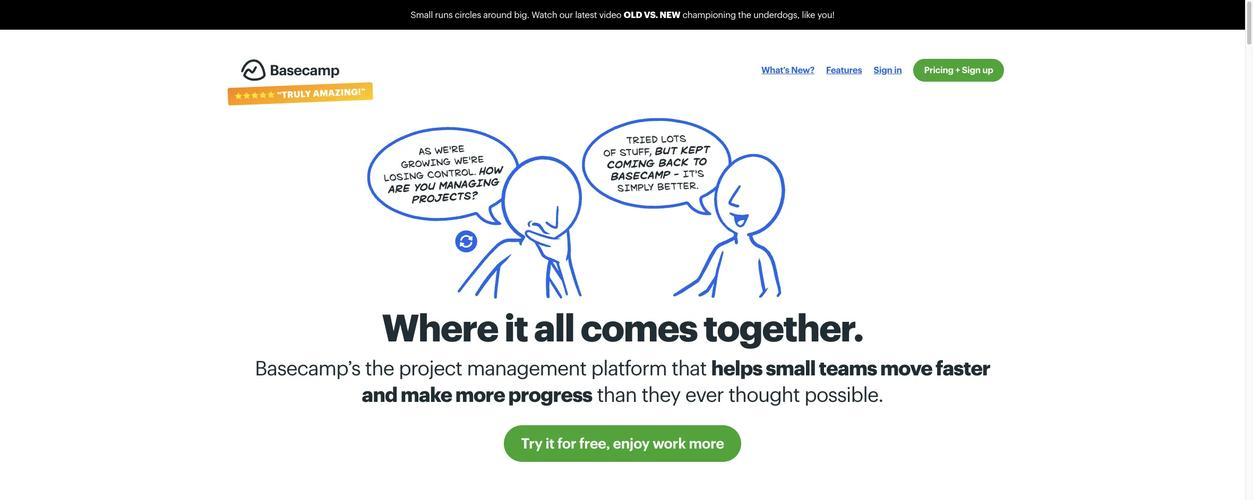 Task type: describe. For each thing, give the bounding box(es) containing it.
basecamp
[[270, 61, 339, 78]]

pricing + sign up link
[[913, 59, 1004, 82]]

try it for free, enjoy work more link
[[504, 426, 741, 462]]

it for where
[[504, 305, 528, 349]]

features link
[[826, 59, 862, 82]]

and
[[362, 383, 397, 406]]

1 horizontal spatial the
[[738, 9, 751, 20]]

helps small teams move faster and make more progress
[[362, 356, 990, 406]]

video
[[599, 9, 621, 20]]

like
[[802, 9, 815, 20]]

championing
[[683, 9, 736, 20]]

where it all comes together.
[[382, 305, 863, 349]]

more inside helps small teams move faster and make more progress
[[455, 383, 505, 406]]

ever
[[685, 383, 724, 406]]

more inside try it for free, enjoy work more link
[[689, 435, 724, 452]]

try
[[521, 435, 543, 452]]

pricing
[[924, 64, 954, 75]]

1 sign from the left
[[874, 64, 892, 75]]

you!
[[817, 9, 835, 20]]

new
[[660, 9, 680, 20]]

move
[[880, 356, 932, 380]]

+
[[955, 64, 960, 75]]

small runs circles around big. watch our latest video old vs. new championing the underdogs, like you!
[[411, 9, 835, 20]]

latest
[[575, 9, 597, 20]]

make
[[401, 383, 452, 406]]

features
[[826, 64, 862, 75]]

try it for free, enjoy work more
[[521, 435, 724, 452]]

sign in
[[874, 64, 902, 75]]

than they ever thought possible.
[[592, 383, 883, 406]]

basecamp's the project management platform that
[[255, 356, 711, 380]]

than
[[597, 383, 637, 406]]

pricing + sign up
[[924, 64, 993, 75]]

up
[[983, 64, 993, 75]]

management
[[467, 356, 586, 380]]

our
[[559, 9, 573, 20]]

where
[[382, 305, 498, 349]]

possible.
[[804, 383, 883, 406]]



Task type: vqa. For each thing, say whether or not it's contained in the screenshot.
TRY IT FOR FREE, ENJOY WORK MORE
yes



Task type: locate. For each thing, give the bounding box(es) containing it.
work
[[653, 435, 686, 452]]

they
[[642, 383, 680, 406]]

1 horizontal spatial sign
[[962, 64, 981, 75]]

small
[[411, 9, 433, 20]]

new?
[[791, 64, 815, 75]]

0 horizontal spatial the
[[365, 356, 394, 380]]

it for try
[[545, 435, 554, 452]]

for
[[557, 435, 576, 452]]

basecamp's
[[255, 356, 360, 380]]

small
[[766, 356, 816, 380]]

0 horizontal spatial more
[[455, 383, 505, 406]]

what's
[[762, 64, 789, 75]]

more right work on the right
[[689, 435, 724, 452]]

"truly
[[277, 88, 311, 100]]

1 vertical spatial it
[[545, 435, 554, 452]]

sign
[[874, 64, 892, 75], [962, 64, 981, 75]]

free,
[[579, 435, 610, 452]]

0 horizontal spatial sign
[[874, 64, 892, 75]]

around
[[483, 9, 512, 20]]

0 vertical spatial more
[[455, 383, 505, 406]]

sign left in
[[874, 64, 892, 75]]

it left for at the left bottom
[[545, 435, 554, 452]]

watch
[[532, 9, 557, 20]]

vs.
[[644, 9, 658, 20]]

all
[[534, 305, 574, 349]]

that
[[672, 356, 707, 380]]

faster
[[936, 356, 990, 380]]

runs
[[435, 9, 453, 20]]

0 vertical spatial the
[[738, 9, 751, 20]]

more down basecamp's the project management platform that
[[455, 383, 505, 406]]

the
[[738, 9, 751, 20], [365, 356, 394, 380]]

project
[[399, 356, 462, 380]]

what's new?
[[762, 64, 815, 75]]

teams
[[819, 356, 877, 380]]

more
[[455, 383, 505, 406], [689, 435, 724, 452]]

underdogs,
[[753, 9, 800, 20]]

thought
[[729, 383, 800, 406]]

1 vertical spatial the
[[365, 356, 394, 380]]

in
[[894, 64, 902, 75]]

together.
[[703, 305, 863, 349]]

0 vertical spatial it
[[504, 305, 528, 349]]

the left underdogs,
[[738, 9, 751, 20]]

comes
[[581, 305, 697, 349]]

old
[[624, 9, 642, 20]]

platform
[[591, 356, 667, 380]]

what's new? link
[[762, 59, 815, 82]]

amazing!"
[[312, 86, 366, 98]]

helps
[[711, 356, 762, 380]]

the up and
[[365, 356, 394, 380]]

"truly amazing!"
[[277, 86, 366, 100]]

it
[[504, 305, 528, 349], [545, 435, 554, 452]]

1 horizontal spatial it
[[545, 435, 554, 452]]

1 vertical spatial more
[[689, 435, 724, 452]]

0 horizontal spatial it
[[504, 305, 528, 349]]

it left "all"
[[504, 305, 528, 349]]

1 horizontal spatial more
[[689, 435, 724, 452]]

sign in link
[[874, 59, 902, 82]]

sign right + at the right of the page
[[962, 64, 981, 75]]

enjoy
[[613, 435, 650, 452]]

2 sign from the left
[[962, 64, 981, 75]]

progress
[[508, 383, 592, 406]]

circles
[[455, 9, 481, 20]]

big.
[[514, 9, 529, 20]]



